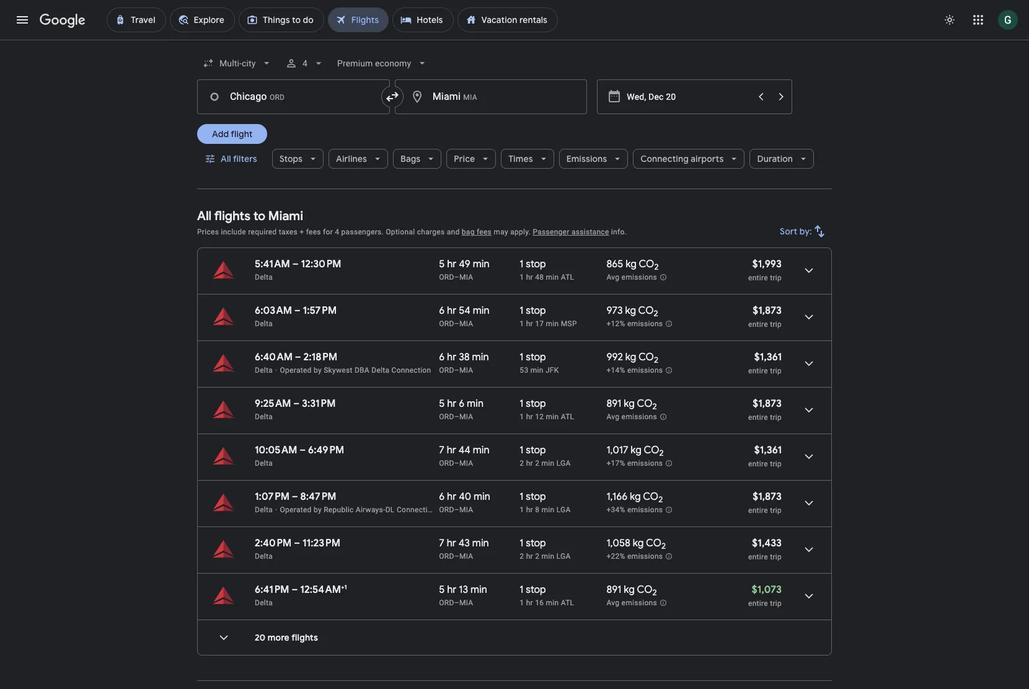 Task type: vqa. For each thing, say whether or not it's contained in the screenshot.


Task type: locate. For each thing, give the bounding box(es) containing it.
0 horizontal spatial fees
[[306, 228, 321, 236]]

Departure time: 6:40 AM. text field
[[255, 351, 293, 363]]

times
[[509, 153, 533, 164]]

kg
[[626, 258, 637, 270], [626, 305, 636, 317], [626, 351, 637, 363], [624, 398, 635, 410], [631, 444, 642, 457], [630, 491, 641, 503], [633, 537, 644, 550], [624, 584, 635, 596]]

co inside 1,058 kg co 2
[[646, 537, 662, 550]]

ord inside "7 hr 44 min ord – mia"
[[439, 459, 454, 468]]

+
[[300, 228, 304, 236], [341, 583, 345, 591]]

1 vertical spatial by
[[314, 506, 322, 514]]

1 lga from the top
[[557, 459, 571, 468]]

5 entire from the top
[[749, 460, 768, 468]]

min down 6 hr 38 min ord – mia
[[467, 398, 484, 410]]

6 for 6 hr 40 min
[[439, 491, 445, 503]]

avg up 1,017 at the bottom right of page
[[607, 413, 620, 421]]

7 left 43
[[439, 537, 445, 550]]

min inside 6 hr 40 min ord – mia
[[474, 491, 491, 503]]

emissions down 1,058 kg co 2
[[628, 552, 663, 561]]

layover (1 of 1) is a 2 hr 2 min layover at laguardia airport in new york. element up 1 stop 1 hr 16 min atl
[[520, 551, 601, 561]]

7 for 7 hr 44 min
[[439, 444, 445, 457]]

7 entire from the top
[[749, 553, 768, 561]]

891 down +22%
[[607, 584, 622, 596]]

865
[[607, 258, 624, 270]]

kg down +14% emissions
[[624, 398, 635, 410]]

operated for 1:07 pm
[[280, 506, 312, 514]]

2 vertical spatial $1,873
[[753, 491, 782, 503]]

all up prices
[[197, 208, 212, 224]]

3 5 from the top
[[439, 584, 445, 596]]

6 trip from the top
[[771, 506, 782, 515]]

3 ord from the top
[[439, 366, 454, 375]]

min right 40
[[474, 491, 491, 503]]

8 ord from the top
[[439, 599, 454, 607]]

mia
[[460, 273, 474, 282], [460, 319, 474, 328], [460, 366, 474, 375], [460, 412, 474, 421], [460, 459, 474, 468], [460, 506, 474, 514], [460, 552, 474, 561], [460, 599, 474, 607]]

8 stop from the top
[[526, 584, 546, 596]]

price
[[454, 153, 475, 164]]

1 vertical spatial 891 kg co 2
[[607, 584, 657, 598]]

ord inside 6 hr 54 min ord – mia
[[439, 319, 454, 328]]

0 horizontal spatial all
[[197, 208, 212, 224]]

delta down 6:03 am text box
[[255, 319, 273, 328]]

co down +14% emissions
[[637, 398, 653, 410]]

layover (1 of 1) is a 1 hr 8 min layover at laguardia airport in new york. element
[[520, 505, 601, 515]]

2 1873 us dollars text field from the top
[[753, 398, 782, 410]]

1 stop flight. element for 6 hr 40 min
[[520, 491, 546, 505]]

992 kg co 2
[[607, 351, 659, 365]]

2 891 from the top
[[607, 584, 622, 596]]

emissions for 5 hr 49 min
[[622, 273, 658, 282]]

all inside button
[[221, 153, 231, 164]]

lga for 1,166
[[557, 506, 571, 514]]

2 $1,873 entire trip from the top
[[749, 398, 782, 422]]

entire for 6 hr 54 min
[[749, 320, 768, 329]]

atl right 16
[[561, 599, 575, 607]]

flight details. leaves o'hare international airport at 6:41 pm on wednesday, december 20 and arrives at miami international airport at 12:54 am on thursday, december 21. image
[[795, 581, 824, 611]]

1 stop from the top
[[526, 258, 546, 270]]

mia inside 5 hr 6 min ord – mia
[[460, 412, 474, 421]]

leaves o'hare international airport at 5:41 am on wednesday, december 20 and arrives at miami international airport at 12:30 pm on wednesday, december 20. element
[[255, 258, 342, 270]]

min right 48
[[546, 273, 559, 282]]

1 vertical spatial avg emissions
[[607, 413, 658, 421]]

flight details. leaves o'hare international airport at 5:41 am on wednesday, december 20 and arrives at miami international airport at 12:30 pm on wednesday, december 20. image
[[795, 256, 824, 285]]

hr left 16
[[526, 599, 533, 607]]

9:25 am – 3:31 pm delta
[[255, 398, 336, 421]]

1 left 16
[[520, 599, 524, 607]]

992
[[607, 351, 623, 363]]

0 horizontal spatial dl
[[386, 506, 395, 514]]

layover (1 of 1) is a 1 hr 48 min layover at hartsfield-jackson atlanta international airport in atlanta. element
[[520, 272, 601, 282]]

3 avg from the top
[[607, 599, 620, 607]]

9:25 am
[[255, 398, 291, 410]]

Departure time: 5:41 AM. text field
[[255, 258, 290, 270]]

price button
[[447, 144, 496, 174]]

1 vertical spatial 7
[[439, 537, 445, 550]]

2 1 stop 2 hr 2 min lga from the top
[[520, 537, 571, 561]]

flights
[[214, 208, 251, 224], [292, 632, 318, 643]]

891 down +14%
[[607, 398, 622, 410]]

all filters button
[[197, 144, 267, 174]]

delta inside 5:41 am – 12:30 pm delta
[[255, 273, 273, 282]]

min right 54 at the top left of page
[[473, 305, 490, 317]]

6 left 40
[[439, 491, 445, 503]]

0 vertical spatial 891 kg co 2
[[607, 398, 657, 412]]

hr inside 7 hr 43 min ord – mia
[[447, 537, 456, 550]]

ord for 6 hr 38 min
[[439, 366, 454, 375]]

co for 6 hr 38 min
[[639, 351, 654, 363]]

3 lga from the top
[[557, 552, 571, 561]]

0 vertical spatial $1,361 entire trip
[[749, 351, 782, 375]]

6 hr 38 min ord – mia
[[439, 351, 489, 375]]

co down +22% emissions
[[637, 584, 653, 596]]

49
[[459, 258, 471, 270]]

6 mia from the top
[[460, 506, 474, 514]]

0 vertical spatial avg emissions
[[607, 273, 658, 282]]

0 horizontal spatial +
[[300, 228, 304, 236]]

2 vertical spatial avg emissions
[[607, 599, 658, 607]]

by for 2:18 pm
[[314, 366, 322, 375]]

connecting airports button
[[633, 144, 745, 174]]

2
[[655, 262, 659, 272], [654, 308, 659, 319], [654, 355, 659, 365], [653, 401, 657, 412], [660, 448, 664, 459], [520, 459, 524, 468], [535, 459, 540, 468], [659, 494, 663, 505], [662, 541, 666, 552], [520, 552, 524, 561], [535, 552, 540, 561], [653, 588, 657, 598]]

0 vertical spatial $1,361
[[755, 351, 782, 363]]

2 lga from the top
[[557, 506, 571, 514]]

Arrival time: 12:30 PM. text field
[[301, 258, 342, 270]]

4 entire from the top
[[749, 413, 768, 422]]

1 stop 2 hr 2 min lga
[[520, 444, 571, 468], [520, 537, 571, 561]]

– down total duration 5 hr 6 min. 'element' on the bottom of page
[[454, 412, 460, 421]]

dl left connection-
[[386, 506, 395, 514]]

7 inside "7 hr 44 min ord – mia"
[[439, 444, 445, 457]]

1 inside 1 stop 53 min jfk
[[520, 351, 524, 363]]

hr left 48
[[526, 273, 533, 282]]

5 1 stop flight. element from the top
[[520, 444, 546, 458]]

0 vertical spatial all
[[221, 153, 231, 164]]

1 horizontal spatial dl
[[439, 506, 448, 514]]

delta down departure time: 10:05 am. text box
[[255, 459, 273, 468]]

1 5 from the top
[[439, 258, 445, 270]]

mia for 38
[[460, 366, 474, 375]]

trip for 5 hr 49 min
[[771, 274, 782, 282]]

2 vertical spatial 5
[[439, 584, 445, 596]]

$1,873 entire trip for 891
[[749, 398, 782, 422]]

None text field
[[197, 79, 390, 114]]

total duration 6 hr 38 min. element
[[439, 351, 520, 365]]

1 vertical spatial $1,873 entire trip
[[749, 398, 782, 422]]

2 7 from the top
[[439, 537, 445, 550]]

$1,873 entire trip for 973
[[749, 305, 782, 329]]

min inside 5 hr 13 min ord – mia
[[471, 584, 487, 596]]

3 atl from the top
[[561, 599, 575, 607]]

$1,873 left flight details. leaves o'hare international airport at 9:25 am on wednesday, december 20 and arrives at miami international airport at 3:31 pm on wednesday, december 20. image
[[753, 398, 782, 410]]

emissions
[[567, 153, 607, 164]]

trip inside $1,433 entire trip
[[771, 553, 782, 561]]

hr inside 6 hr 38 min ord – mia
[[447, 351, 457, 363]]

1 vertical spatial 1 stop 2 hr 2 min lga
[[520, 537, 571, 561]]

2 avg from the top
[[607, 413, 620, 421]]

atl for 5 hr 49 min
[[561, 273, 575, 282]]

– inside 6 hr 38 min ord – mia
[[454, 366, 460, 375]]

1873 US dollars text field
[[753, 491, 782, 503]]

1 horizontal spatial all
[[221, 153, 231, 164]]

1 $1,361 entire trip from the top
[[749, 351, 782, 375]]

bag fees button
[[462, 228, 492, 236]]

kg for 5 hr 49 min
[[626, 258, 637, 270]]

0 vertical spatial $1,873 entire trip
[[749, 305, 782, 329]]

2 1 stop flight. element from the top
[[520, 305, 546, 319]]

0 vertical spatial atl
[[561, 273, 575, 282]]

0 vertical spatial operated
[[280, 366, 312, 375]]

– inside 2:40 pm – 11:23 pm delta
[[294, 537, 300, 550]]

operated down 1:07 pm – 8:47 pm at the left bottom of the page
[[280, 506, 312, 514]]

$1,873 entire trip up 1433 us dollars text field
[[749, 491, 782, 515]]

6:41 pm
[[255, 584, 289, 596]]

1 horizontal spatial fees
[[477, 228, 492, 236]]

stop inside '1 stop 1 hr 48 min atl'
[[526, 258, 546, 270]]

7 trip from the top
[[771, 553, 782, 561]]

6 1 stop flight. element from the top
[[520, 491, 546, 505]]

8 trip from the top
[[771, 599, 782, 608]]

0 vertical spatial avg
[[607, 273, 620, 282]]

mia down 49
[[460, 273, 474, 282]]

2 vertical spatial lga
[[557, 552, 571, 561]]

co
[[639, 258, 655, 270], [639, 305, 654, 317], [639, 351, 654, 363], [637, 398, 653, 410], [644, 444, 660, 457], [643, 491, 659, 503], [646, 537, 662, 550], [637, 584, 653, 596]]

mia down 38
[[460, 366, 474, 375]]

8 mia from the top
[[460, 599, 474, 607]]

6 for 6 hr 38 min
[[439, 351, 445, 363]]

hr inside 5 hr 6 min ord – mia
[[447, 398, 457, 410]]

hr left 43
[[447, 537, 456, 550]]

5 stop from the top
[[526, 444, 546, 457]]

3 avg emissions from the top
[[607, 599, 658, 607]]

+22% emissions
[[607, 552, 663, 561]]

7 for 7 hr 43 min
[[439, 537, 445, 550]]

stops button
[[272, 144, 324, 174]]

0 vertical spatial 5
[[439, 258, 445, 270]]

+12% emissions
[[607, 320, 663, 328]]

dl left shuttle
[[439, 506, 448, 514]]

2 trip from the top
[[771, 320, 782, 329]]

kg inside 973 kg co 2
[[626, 305, 636, 317]]

1361 US dollars text field
[[755, 351, 782, 363]]

0 vertical spatial $1,873
[[753, 305, 782, 317]]

None text field
[[395, 79, 588, 114]]

$1,433 entire trip
[[749, 537, 782, 561]]

2 vertical spatial atl
[[561, 599, 575, 607]]

6:03 am – 1:57 pm delta
[[255, 305, 337, 328]]

1 stop flight. element for 6 hr 54 min
[[520, 305, 546, 319]]

min inside 1 stop 1 hr 17 min msp
[[546, 319, 559, 328]]

43
[[459, 537, 470, 550]]

min inside 1 stop 1 hr 12 min atl
[[546, 412, 559, 421]]

1 down 1 stop 1 hr 8 min lga
[[520, 537, 524, 550]]

1 stop flight. element for 6 hr 38 min
[[520, 351, 546, 365]]

hr inside 1 stop 1 hr 12 min atl
[[526, 412, 533, 421]]

1 atl from the top
[[561, 273, 575, 282]]

3 trip from the top
[[771, 367, 782, 375]]

layover (1 of 1) is a 1 hr 16 min layover at hartsfield-jackson atlanta international airport in atlanta. element
[[520, 598, 601, 608]]

1 vertical spatial $1,361
[[755, 444, 782, 457]]

operated by skywest dba delta connection
[[280, 366, 431, 375]]

entire down 1433 us dollars text field
[[749, 553, 768, 561]]

layover (1 of 1) is a 2 hr 2 min layover at laguardia airport in new york. element up 1 stop 1 hr 8 min lga
[[520, 458, 601, 468]]

stop up 53
[[526, 351, 546, 363]]

atl right 12
[[561, 412, 575, 421]]

– down 49
[[454, 273, 460, 282]]

hr left 49
[[447, 258, 457, 270]]

stop for 5 hr 13 min
[[526, 584, 546, 596]]

None field
[[197, 52, 278, 74], [333, 52, 434, 74], [197, 52, 278, 74], [333, 52, 434, 74]]

entire up 1361 us dollars text box on the bottom of page
[[749, 320, 768, 329]]

mia for 43
[[460, 552, 474, 561]]

1 by from the top
[[314, 366, 322, 375]]

+14%
[[607, 366, 626, 375]]

2 entire from the top
[[749, 320, 768, 329]]

times button
[[501, 144, 554, 174]]

ord down total duration 5 hr 13 min. element
[[439, 599, 454, 607]]

emissions down 1,017 kg co 2
[[628, 459, 663, 468]]

3 $1,873 entire trip from the top
[[749, 491, 782, 515]]

1 1 stop 2 hr 2 min lga from the top
[[520, 444, 571, 468]]

10:05 am – 6:49 pm delta
[[255, 444, 344, 468]]

ord inside 6 hr 38 min ord – mia
[[439, 366, 454, 375]]

co inside 992 kg co 2
[[639, 351, 654, 363]]

– inside 6:41 pm – 12:54 am + 1
[[292, 584, 298, 596]]

0 vertical spatial 891
[[607, 398, 622, 410]]

stop for 7 hr 44 min
[[526, 444, 546, 457]]

1 vertical spatial layover (1 of 1) is a 2 hr 2 min layover at laguardia airport in new york. element
[[520, 551, 601, 561]]

$1,073
[[752, 584, 782, 596]]

– down 54 at the top left of page
[[454, 319, 460, 328]]

trip inside $1,993 entire trip
[[771, 274, 782, 282]]

by for 8:47 pm
[[314, 506, 322, 514]]

1 7 from the top
[[439, 444, 445, 457]]

min right 44
[[473, 444, 490, 457]]

2 atl from the top
[[561, 412, 575, 421]]

mia inside 5 hr 49 min ord – mia
[[460, 273, 474, 282]]

kg inside 865 kg co 2
[[626, 258, 637, 270]]

kg for 6 hr 40 min
[[630, 491, 641, 503]]

Arrival time: 2:18 PM. text field
[[304, 351, 338, 363]]

2 operated from the top
[[280, 506, 312, 514]]

– down 44
[[454, 459, 460, 468]]

6:40 am – 2:18 pm
[[255, 351, 338, 363]]

trip down 1361 us dollars text box on the bottom of page
[[771, 367, 782, 375]]

trip up 1361 us dollars text box on the bottom of page
[[771, 320, 782, 329]]

co for 7 hr 43 min
[[646, 537, 662, 550]]

0 vertical spatial by
[[314, 366, 322, 375]]

– inside 9:25 am – 3:31 pm delta
[[294, 398, 300, 410]]

total duration 5 hr 49 min. element
[[439, 258, 520, 272]]

4 trip from the top
[[771, 413, 782, 422]]

1 vertical spatial atl
[[561, 412, 575, 421]]

kg inside 992 kg co 2
[[626, 351, 637, 363]]

2 891 kg co 2 from the top
[[607, 584, 657, 598]]

1 stop 2 hr 2 min lga for 7 hr 43 min
[[520, 537, 571, 561]]

– inside "7 hr 44 min ord – mia"
[[454, 459, 460, 468]]

mia for 13
[[460, 599, 474, 607]]

2 5 from the top
[[439, 398, 445, 410]]

1 vertical spatial 1873 us dollars text field
[[753, 398, 782, 410]]

stop for 7 hr 43 min
[[526, 537, 546, 550]]

6 inside 6 hr 54 min ord – mia
[[439, 305, 445, 317]]

6 ord from the top
[[439, 506, 454, 514]]

2 $1,873 from the top
[[753, 398, 782, 410]]

co inside 973 kg co 2
[[639, 305, 654, 317]]

trip down 1073 us dollars text field
[[771, 599, 782, 608]]

891 kg co 2 for $1,073
[[607, 584, 657, 598]]

1 inside 6:41 pm – 12:54 am + 1
[[345, 583, 347, 591]]

layover (1 of 1) is a 53 min layover at john f. kennedy international airport in new york. element
[[520, 365, 601, 375]]

all flights to miami
[[197, 208, 303, 224]]

$1,873 entire trip for 1,166
[[749, 491, 782, 515]]

stop down the "8"
[[526, 537, 546, 550]]

1 vertical spatial operated
[[280, 506, 312, 514]]

co up +34% emissions
[[643, 491, 659, 503]]

mia for 49
[[460, 273, 474, 282]]

total duration 6 hr 54 min. element
[[439, 305, 520, 319]]

1 stop flight. element down 12
[[520, 444, 546, 458]]

entire inside $1,073 entire trip
[[749, 599, 768, 608]]

1 layover (1 of 1) is a 2 hr 2 min layover at laguardia airport in new york. element from the top
[[520, 458, 601, 468]]

atl inside 1 stop 1 hr 12 min atl
[[561, 412, 575, 421]]

891 for 5 hr 6 min
[[607, 398, 622, 410]]

co inside 1,166 kg co 2
[[643, 491, 659, 503]]

4 1 stop flight. element from the top
[[520, 398, 546, 412]]

1:07 pm
[[255, 491, 290, 503]]

flights right more
[[292, 632, 318, 643]]

1 fees from the left
[[306, 228, 321, 236]]

1 vertical spatial 5
[[439, 398, 445, 410]]

lga inside 1 stop 1 hr 8 min lga
[[557, 506, 571, 514]]

mia down total duration 5 hr 6 min. 'element' on the bottom of page
[[460, 412, 474, 421]]

4 mia from the top
[[460, 412, 474, 421]]

– inside 5 hr 13 min ord – mia
[[454, 599, 460, 607]]

Departure time: 6:03 AM. text field
[[255, 305, 292, 317]]

entire down 1873 us dollars text box
[[749, 506, 768, 515]]

0 horizontal spatial 4
[[303, 58, 308, 68]]

bag
[[462, 228, 475, 236]]

1 up 53
[[520, 351, 524, 363]]

kg for 7 hr 43 min
[[633, 537, 644, 550]]

trip down 1873 us dollars text box
[[771, 506, 782, 515]]

2 inside 1,166 kg co 2
[[659, 494, 663, 505]]

jfk
[[546, 366, 559, 375]]

1 vertical spatial 4
[[335, 228, 340, 236]]

by down the 8:47 pm
[[314, 506, 322, 514]]

$1,361 entire trip
[[749, 351, 782, 375], [749, 444, 782, 468]]

2 mia from the top
[[460, 319, 474, 328]]

emissions down 992 kg co 2
[[628, 366, 663, 375]]

1 stop flight. element
[[520, 258, 546, 272], [520, 305, 546, 319], [520, 351, 546, 365], [520, 398, 546, 412], [520, 444, 546, 458], [520, 491, 546, 505], [520, 537, 546, 551], [520, 584, 546, 598]]

1 891 kg co 2 from the top
[[607, 398, 657, 412]]

entire for 5 hr 6 min
[[749, 413, 768, 422]]

miami
[[268, 208, 303, 224]]

5 for 5 hr 13 min
[[439, 584, 445, 596]]

1 ord from the top
[[439, 273, 454, 282]]

stop
[[526, 258, 546, 270], [526, 305, 546, 317], [526, 351, 546, 363], [526, 398, 546, 410], [526, 444, 546, 457], [526, 491, 546, 503], [526, 537, 546, 550], [526, 584, 546, 596]]

by
[[314, 366, 322, 375], [314, 506, 322, 514]]

2 inside 865 kg co 2
[[655, 262, 659, 272]]

1 vertical spatial avg
[[607, 413, 620, 421]]

1 avg emissions from the top
[[607, 273, 658, 282]]

5 ord from the top
[[439, 459, 454, 468]]

$1,873 for 973
[[753, 305, 782, 317]]

co for 5 hr 49 min
[[639, 258, 655, 270]]

1 vertical spatial all
[[197, 208, 212, 224]]

0 vertical spatial 1873 us dollars text field
[[753, 305, 782, 317]]

6 entire from the top
[[749, 506, 768, 515]]

1 trip from the top
[[771, 274, 782, 282]]

1 stop flight. element up 48
[[520, 258, 546, 272]]

17
[[535, 319, 544, 328]]

6 stop from the top
[[526, 491, 546, 503]]

1 $1,361 from the top
[[755, 351, 782, 363]]

stop inside 1 stop 53 min jfk
[[526, 351, 546, 363]]

entire down 1361 us dollars text field
[[749, 460, 768, 468]]

kg inside 1,166 kg co 2
[[630, 491, 641, 503]]

ord inside 7 hr 43 min ord – mia
[[439, 552, 454, 561]]

all left filters
[[221, 153, 231, 164]]

operated for 6:40 am
[[280, 366, 312, 375]]

co inside 1,017 kg co 2
[[644, 444, 660, 457]]

kg for 5 hr 13 min
[[624, 584, 635, 596]]

1 up "layover (1 of 1) is a 1 hr 16 min layover at hartsfield-jackson atlanta international airport in atlanta." element
[[520, 584, 524, 596]]

– right 2:40 pm text field
[[294, 537, 300, 550]]

layover (1 of 1) is a 2 hr 2 min layover at laguardia airport in new york. element for 1,017
[[520, 458, 601, 468]]

connecting airports
[[641, 153, 724, 164]]

mia inside 6 hr 38 min ord – mia
[[460, 366, 474, 375]]

mia down 13
[[460, 599, 474, 607]]

4 ord from the top
[[439, 412, 454, 421]]

hr
[[447, 258, 457, 270], [526, 273, 533, 282], [447, 305, 457, 317], [526, 319, 533, 328], [447, 351, 457, 363], [447, 398, 457, 410], [526, 412, 533, 421], [447, 444, 456, 457], [526, 459, 533, 468], [447, 491, 457, 503], [526, 506, 533, 514], [447, 537, 456, 550], [526, 552, 533, 561], [447, 584, 457, 596], [526, 599, 533, 607]]

delta down 2:40 pm on the bottom left of page
[[255, 552, 273, 561]]

4 stop from the top
[[526, 398, 546, 410]]

7 1 stop flight. element from the top
[[520, 537, 546, 551]]

entire down 1993 us dollars text field
[[749, 274, 768, 282]]

1 vertical spatial flights
[[292, 632, 318, 643]]

1 1873 us dollars text field from the top
[[753, 305, 782, 317]]

$1,873 down $1,993 entire trip
[[753, 305, 782, 317]]

2 vertical spatial $1,873 entire trip
[[749, 491, 782, 515]]

0 vertical spatial 7
[[439, 444, 445, 457]]

mia inside 5 hr 13 min ord – mia
[[460, 599, 474, 607]]

– inside 6 hr 40 min ord – mia
[[454, 506, 460, 514]]

0 vertical spatial 1 stop 2 hr 2 min lga
[[520, 444, 571, 468]]

hr inside 6 hr 40 min ord – mia
[[447, 491, 457, 503]]

duration button
[[750, 144, 815, 174]]

Departure time: 1:07 PM. text field
[[255, 491, 290, 503]]

1873 us dollars text field for 973
[[753, 305, 782, 317]]

kg right 865
[[626, 258, 637, 270]]

layover (1 of 1) is a 2 hr 2 min layover at laguardia airport in new york. element for 1,058
[[520, 551, 601, 561]]

change appearance image
[[935, 5, 965, 35]]

1 $1,873 entire trip from the top
[[749, 305, 782, 329]]

1 vertical spatial $1,361 entire trip
[[749, 444, 782, 468]]

1 stop 1 hr 12 min atl
[[520, 398, 575, 421]]

48
[[535, 273, 544, 282]]

kg up +34% emissions
[[630, 491, 641, 503]]

1 891 from the top
[[607, 398, 622, 410]]

2 up +34% emissions
[[659, 494, 663, 505]]

$1,361 left the flight details. leaves o'hare international airport at 6:40 am on wednesday, december 20 and arrives at miami international airport at 2:18 pm on wednesday, december 20. 'icon'
[[755, 351, 782, 363]]

ord inside 5 hr 6 min ord – mia
[[439, 412, 454, 421]]

3 entire from the top
[[749, 367, 768, 375]]

1 stop flight. element down the "8"
[[520, 537, 546, 551]]

emissions for 6 hr 38 min
[[628, 366, 663, 375]]

Arrival time: 6:49 PM. text field
[[308, 444, 344, 457]]

2 dl from the left
[[439, 506, 448, 514]]

1
[[520, 258, 524, 270], [520, 273, 524, 282], [520, 305, 524, 317], [520, 319, 524, 328], [520, 351, 524, 363], [520, 398, 524, 410], [520, 412, 524, 421], [520, 444, 524, 457], [520, 491, 524, 503], [520, 506, 524, 514], [520, 537, 524, 550], [345, 583, 347, 591], [520, 584, 524, 596], [520, 599, 524, 607]]

min inside 1 stop 1 hr 16 min atl
[[546, 599, 559, 607]]

delta
[[255, 273, 273, 282], [255, 319, 273, 328], [255, 366, 273, 375], [372, 366, 390, 375], [255, 412, 273, 421], [255, 459, 273, 468], [255, 506, 273, 514], [255, 552, 273, 561], [255, 599, 273, 607]]

1 vertical spatial $1,873
[[753, 398, 782, 410]]

total duration 5 hr 6 min. element
[[439, 398, 520, 412]]

$1,873 for 1,166
[[753, 491, 782, 503]]

stop down 12
[[526, 444, 546, 457]]

2 up 1 stop 1 hr 8 min lga
[[535, 459, 540, 468]]

1 entire from the top
[[749, 274, 768, 282]]

– inside 7 hr 43 min ord – mia
[[454, 552, 460, 561]]

mia for 44
[[460, 459, 474, 468]]

by:
[[800, 226, 813, 237]]

emissions
[[622, 273, 658, 282], [628, 320, 663, 328], [628, 366, 663, 375], [622, 413, 658, 421], [628, 459, 663, 468], [628, 506, 663, 514], [628, 552, 663, 561], [622, 599, 658, 607]]

5 hr 13 min ord – mia
[[439, 584, 487, 607]]

8 entire from the top
[[749, 599, 768, 608]]

min inside '1 stop 1 hr 48 min atl'
[[546, 273, 559, 282]]

– inside 5 hr 6 min ord – mia
[[454, 412, 460, 421]]

1 horizontal spatial +
[[341, 583, 345, 591]]

6:40 am
[[255, 351, 293, 363]]

1 vertical spatial lga
[[557, 506, 571, 514]]

3 $1,873 from the top
[[753, 491, 782, 503]]

flight details. leaves o'hare international airport at 6:03 am on wednesday, december 20 and arrives at miami international airport at 1:57 pm on wednesday, december 20. image
[[795, 302, 824, 332]]

ord for 6 hr 40 min
[[439, 506, 454, 514]]

1 operated from the top
[[280, 366, 312, 375]]

3 mia from the top
[[460, 366, 474, 375]]

entire inside $1,433 entire trip
[[749, 553, 768, 561]]

layover (1 of 1) is a 1 hr 17 min layover at minneapolis–saint paul international airport in minneapolis. element
[[520, 319, 601, 329]]

ord inside 5 hr 49 min ord – mia
[[439, 273, 454, 282]]

mia inside 7 hr 43 min ord – mia
[[460, 552, 474, 561]]

7 ord from the top
[[439, 552, 454, 561]]

stop inside 1 stop 1 hr 12 min atl
[[526, 398, 546, 410]]

entire down 1073 us dollars text field
[[749, 599, 768, 608]]

co inside 865 kg co 2
[[639, 258, 655, 270]]

$1,873 entire trip up 1361 us dollars text field
[[749, 398, 782, 422]]

Departure time: 6:41 PM. text field
[[255, 584, 289, 596]]

Departure time: 9:25 AM. text field
[[255, 398, 291, 410]]

2 by from the top
[[314, 506, 322, 514]]

trip for 7 hr 44 min
[[771, 460, 782, 468]]

stop inside 1 stop 1 hr 8 min lga
[[526, 491, 546, 503]]

7 stop from the top
[[526, 537, 546, 550]]

$1,073 entire trip
[[749, 584, 782, 608]]

5:41 am – 12:30 pm delta
[[255, 258, 342, 282]]

– left 6:49 pm text field
[[300, 444, 306, 457]]

hr left 54 at the top left of page
[[447, 305, 457, 317]]

8 1 stop flight. element from the top
[[520, 584, 546, 598]]

6 inside 6 hr 40 min ord – mia
[[439, 491, 445, 503]]

Arrival time: 3:31 PM. text field
[[302, 398, 336, 410]]

flights up include
[[214, 208, 251, 224]]

avg for 5 hr 49 min
[[607, 273, 620, 282]]

1 $1,873 from the top
[[753, 305, 782, 317]]

ord
[[439, 273, 454, 282], [439, 319, 454, 328], [439, 366, 454, 375], [439, 412, 454, 421], [439, 459, 454, 468], [439, 506, 454, 514], [439, 552, 454, 561], [439, 599, 454, 607]]

2 ord from the top
[[439, 319, 454, 328]]

hr left 44
[[447, 444, 456, 457]]

1 stop 2 hr 2 min lga for 7 hr 44 min
[[520, 444, 571, 468]]

mia inside 6 hr 54 min ord – mia
[[460, 319, 474, 328]]

2 $1,361 entire trip from the top
[[749, 444, 782, 468]]

– inside 5:41 am – 12:30 pm delta
[[293, 258, 299, 270]]

atl inside 1 stop 1 hr 16 min atl
[[561, 599, 575, 607]]

+14% emissions
[[607, 366, 663, 375]]

3 stop from the top
[[526, 351, 546, 363]]

1:07 pm – 8:47 pm
[[255, 491, 336, 503]]

2 layover (1 of 1) is a 2 hr 2 min layover at laguardia airport in new york. element from the top
[[520, 551, 601, 561]]

sort by:
[[780, 226, 813, 237]]

min
[[473, 258, 490, 270], [546, 273, 559, 282], [473, 305, 490, 317], [546, 319, 559, 328], [472, 351, 489, 363], [531, 366, 544, 375], [467, 398, 484, 410], [546, 412, 559, 421], [473, 444, 490, 457], [542, 459, 555, 468], [474, 491, 491, 503], [542, 506, 555, 514], [473, 537, 489, 550], [542, 552, 555, 561], [471, 584, 487, 596], [546, 599, 559, 607]]

mia inside 6 hr 40 min ord – mia
[[460, 506, 474, 514]]

0 vertical spatial layover (1 of 1) is a 2 hr 2 min layover at laguardia airport in new york. element
[[520, 458, 601, 468]]

kg inside 1,058 kg co 2
[[633, 537, 644, 550]]

$1,361 entire trip for 1,017
[[749, 444, 782, 468]]

0 vertical spatial +
[[300, 228, 304, 236]]

5 inside 5 hr 6 min ord – mia
[[439, 398, 445, 410]]

min right the "8"
[[542, 506, 555, 514]]

leaves o'hare international airport at 1:07 pm on wednesday, december 20 and arrives at miami international airport at 8:47 pm on wednesday, december 20. element
[[255, 491, 336, 503]]

2 $1,361 from the top
[[755, 444, 782, 457]]

$1,361 entire trip left the flight details. leaves o'hare international airport at 6:40 am on wednesday, december 20 and arrives at miami international airport at 2:18 pm on wednesday, december 20. 'icon'
[[749, 351, 782, 375]]

avg
[[607, 273, 620, 282], [607, 413, 620, 421], [607, 599, 620, 607]]

kg inside 1,017 kg co 2
[[631, 444, 642, 457]]

2 vertical spatial avg
[[607, 599, 620, 607]]

emissions down +22% emissions
[[622, 599, 658, 607]]

4
[[303, 58, 308, 68], [335, 228, 340, 236]]

emissions down 865 kg co 2
[[622, 273, 658, 282]]

7 inside 7 hr 43 min ord – mia
[[439, 537, 445, 550]]

min inside 1 stop 53 min jfk
[[531, 366, 544, 375]]

min right 53
[[531, 366, 544, 375]]

1 avg from the top
[[607, 273, 620, 282]]

1 vertical spatial 891
[[607, 584, 622, 596]]

delta inside 6:03 am – 1:57 pm delta
[[255, 319, 273, 328]]

$1,361 entire trip up 1873 us dollars text box
[[749, 444, 782, 468]]

5 left 13
[[439, 584, 445, 596]]

$1,433
[[753, 537, 782, 550]]

none search field containing add flight
[[197, 48, 832, 189]]

msp
[[561, 319, 577, 328]]

1 dl from the left
[[386, 506, 395, 514]]

trip inside $1,073 entire trip
[[771, 599, 782, 608]]

3 1 stop flight. element from the top
[[520, 351, 546, 365]]

5 mia from the top
[[460, 459, 474, 468]]

mia down 43
[[460, 552, 474, 561]]

entire inside $1,993 entire trip
[[749, 274, 768, 282]]

entire for 7 hr 43 min
[[749, 553, 768, 561]]

1 vertical spatial +
[[341, 583, 345, 591]]

None search field
[[197, 48, 832, 189]]

6 left 54 at the top left of page
[[439, 305, 445, 317]]

entire down 1361 us dollars text box on the bottom of page
[[749, 367, 768, 375]]

7 mia from the top
[[460, 552, 474, 561]]

flight details. leaves o'hare international airport at 10:05 am on wednesday, december 20 and arrives at miami international airport at 6:49 pm on wednesday, december 20. image
[[795, 442, 824, 471]]

1433 US dollars text field
[[753, 537, 782, 550]]

0 vertical spatial 4
[[303, 58, 308, 68]]

5 inside 5 hr 49 min ord – mia
[[439, 258, 445, 270]]

apply.
[[511, 228, 531, 236]]

0 horizontal spatial flights
[[214, 208, 251, 224]]

0 vertical spatial lga
[[557, 459, 571, 468]]

1873 US dollars text field
[[753, 305, 782, 317], [753, 398, 782, 410]]

5 trip from the top
[[771, 460, 782, 468]]

avg emissions down 865 kg co 2
[[607, 273, 658, 282]]

min right 49
[[473, 258, 490, 270]]

2 stop from the top
[[526, 305, 546, 317]]

lga
[[557, 459, 571, 468], [557, 506, 571, 514], [557, 552, 571, 561]]

ord inside 5 hr 13 min ord – mia
[[439, 599, 454, 607]]

trip down 1361 us dollars text field
[[771, 460, 782, 468]]

atl for 5 hr 6 min
[[561, 412, 575, 421]]

layover (1 of 1) is a 2 hr 2 min layover at laguardia airport in new york. element
[[520, 458, 601, 468], [520, 551, 601, 561]]

hr left 38
[[447, 351, 457, 363]]

flight details. leaves o'hare international airport at 1:07 pm on wednesday, december 20 and arrives at miami international airport at 8:47 pm on wednesday, december 20. image
[[795, 488, 824, 518]]

$1,873
[[753, 305, 782, 317], [753, 398, 782, 410], [753, 491, 782, 503]]

1 stop 1 hr 48 min atl
[[520, 258, 575, 282]]

stop for 5 hr 6 min
[[526, 398, 546, 410]]

1 mia from the top
[[460, 273, 474, 282]]

ord inside 6 hr 40 min ord – mia
[[439, 506, 454, 514]]

2 avg emissions from the top
[[607, 413, 658, 421]]

optional
[[386, 228, 415, 236]]

atl inside '1 stop 1 hr 48 min atl'
[[561, 273, 575, 282]]

1 1 stop flight. element from the top
[[520, 258, 546, 272]]

1 stop flight. element for 5 hr 49 min
[[520, 258, 546, 272]]

2 inside 1,017 kg co 2
[[660, 448, 664, 459]]

1 stop 2 hr 2 min lga down the "8"
[[520, 537, 571, 561]]

stop inside 1 stop 1 hr 17 min msp
[[526, 305, 546, 317]]



Task type: describe. For each thing, give the bounding box(es) containing it.
20 more flights
[[255, 632, 318, 643]]

kg for 7 hr 44 min
[[631, 444, 642, 457]]

stop for 6 hr 38 min
[[526, 351, 546, 363]]

5 for 5 hr 6 min
[[439, 398, 445, 410]]

6 for 6 hr 54 min
[[439, 305, 445, 317]]

3:31 pm
[[302, 398, 336, 410]]

– inside "10:05 am – 6:49 pm delta"
[[300, 444, 306, 457]]

prices
[[197, 228, 219, 236]]

ord for 7 hr 44 min
[[439, 459, 454, 468]]

4 inside popup button
[[303, 58, 308, 68]]

Departure time: 2:40 PM. text field
[[255, 537, 292, 550]]

8
[[535, 506, 540, 514]]

min inside 7 hr 43 min ord – mia
[[473, 537, 489, 550]]

all for all filters
[[221, 153, 231, 164]]

+22%
[[607, 552, 626, 561]]

2 fees from the left
[[477, 228, 492, 236]]

1 left the "8"
[[520, 506, 524, 514]]

co for 5 hr 13 min
[[637, 584, 653, 596]]

add
[[212, 128, 229, 140]]

hr up 1 stop 1 hr 8 min lga
[[526, 459, 533, 468]]

entire for 6 hr 40 min
[[749, 506, 768, 515]]

avg emissions for $1,993
[[607, 273, 658, 282]]

delta inside 2:40 pm – 11:23 pm delta
[[255, 552, 273, 561]]

co for 7 hr 44 min
[[644, 444, 660, 457]]

min up 1 stop 1 hr 8 min lga
[[542, 459, 555, 468]]

total duration 6 hr 40 min. element
[[439, 491, 520, 505]]

1 left 12
[[520, 412, 524, 421]]

connection
[[392, 366, 431, 375]]

865 kg co 2
[[607, 258, 659, 272]]

sort
[[780, 226, 798, 237]]

+34%
[[607, 506, 626, 514]]

main menu image
[[15, 12, 30, 27]]

hr inside '1 stop 1 hr 48 min atl'
[[526, 273, 533, 282]]

973 kg co 2
[[607, 305, 659, 319]]

connection-
[[397, 506, 439, 514]]

stop for 5 hr 49 min
[[526, 258, 546, 270]]

min inside 5 hr 49 min ord – mia
[[473, 258, 490, 270]]

delta right dba
[[372, 366, 390, 375]]

sort by: button
[[776, 216, 832, 246]]

leaves o'hare international airport at 2:40 pm on wednesday, december 20 and arrives at miami international airport at 11:23 pm on wednesday, december 20. element
[[255, 537, 340, 550]]

min inside 6 hr 38 min ord – mia
[[472, 351, 489, 363]]

lga for 1,058
[[557, 552, 571, 561]]

bags button
[[393, 144, 442, 174]]

1 left 48
[[520, 273, 524, 282]]

avg for 5 hr 6 min
[[607, 413, 620, 421]]

delta down 1:07 pm
[[255, 506, 273, 514]]

1 up layover (1 of 1) is a 1 hr 8 min layover at laguardia airport in new york. element in the bottom right of the page
[[520, 491, 524, 503]]

2:40 pm – 11:23 pm delta
[[255, 537, 340, 561]]

2 down 'total duration 7 hr 44 min.' element
[[520, 459, 524, 468]]

hr inside 1 stop 1 hr 16 min atl
[[526, 599, 533, 607]]

ord for 6 hr 54 min
[[439, 319, 454, 328]]

1 horizontal spatial 4
[[335, 228, 340, 236]]

6 hr 54 min ord – mia
[[439, 305, 490, 328]]

layover (1 of 1) is a 1 hr 12 min layover at hartsfield-jackson atlanta international airport in atlanta. element
[[520, 412, 601, 422]]

1 stop flight. element for 7 hr 43 min
[[520, 537, 546, 551]]

+17% emissions
[[607, 459, 663, 468]]

+34% emissions
[[607, 506, 663, 514]]

add flight
[[212, 128, 253, 140]]

54
[[459, 305, 471, 317]]

1 stop flight. element for 5 hr 6 min
[[520, 398, 546, 412]]

Departure time: 10:05 AM. text field
[[255, 444, 297, 457]]

1,017 kg co 2
[[607, 444, 664, 459]]

1 horizontal spatial flights
[[292, 632, 318, 643]]

1873 us dollars text field for 891
[[753, 398, 782, 410]]

Arrival time: 11:23 PM. text field
[[303, 537, 340, 550]]

avg emissions for $1,873
[[607, 413, 658, 421]]

airlines
[[336, 153, 367, 164]]

emissions for 6 hr 54 min
[[628, 320, 663, 328]]

0 vertical spatial flights
[[214, 208, 251, 224]]

total duration 5 hr 13 min. element
[[439, 584, 520, 598]]

passenger
[[533, 228, 570, 236]]

mia for 6
[[460, 412, 474, 421]]

7 hr 43 min ord – mia
[[439, 537, 489, 561]]

20 more flights image
[[209, 623, 239, 653]]

for
[[323, 228, 333, 236]]

$1,993 entire trip
[[749, 258, 782, 282]]

1,058
[[607, 537, 631, 550]]

leaves o'hare international airport at 9:25 am on wednesday, december 20 and arrives at miami international airport at 3:31 pm on wednesday, december 20. element
[[255, 398, 336, 410]]

stop for 6 hr 40 min
[[526, 491, 546, 503]]

avg emissions for $1,073
[[607, 599, 658, 607]]

hr inside 1 stop 1 hr 17 min msp
[[526, 319, 533, 328]]

hr inside 6 hr 54 min ord – mia
[[447, 305, 457, 317]]

1 left 17
[[520, 319, 524, 328]]

avg for 5 hr 13 min
[[607, 599, 620, 607]]

trip for 7 hr 43 min
[[771, 553, 782, 561]]

stops
[[280, 153, 303, 164]]

44
[[459, 444, 471, 457]]

hr inside "7 hr 44 min ord – mia"
[[447, 444, 456, 457]]

ord for 7 hr 43 min
[[439, 552, 454, 561]]

1 stop 53 min jfk
[[520, 351, 559, 375]]

1 down "apply."
[[520, 258, 524, 270]]

kg for 6 hr 54 min
[[626, 305, 636, 317]]

11:23 pm
[[303, 537, 340, 550]]

hr up 1 stop 1 hr 16 min atl
[[526, 552, 533, 561]]

co for 5 hr 6 min
[[637, 398, 653, 410]]

add flight button
[[197, 124, 268, 144]]

kg for 5 hr 6 min
[[624, 398, 635, 410]]

required
[[248, 228, 277, 236]]

hr inside 1 stop 1 hr 8 min lga
[[526, 506, 533, 514]]

leaves o'hare international airport at 6:03 am on wednesday, december 20 and arrives at miami international airport at 1:57 pm on wednesday, december 20. element
[[255, 305, 337, 317]]

leaves o'hare international airport at 6:40 am on wednesday, december 20 and arrives at miami international airport at 2:18 pm on wednesday, december 20. element
[[255, 351, 338, 363]]

all for all flights to miami
[[197, 208, 212, 224]]

1993 US dollars text field
[[753, 258, 782, 270]]

bags
[[401, 153, 421, 164]]

shuttle
[[450, 506, 475, 514]]

1:57 pm
[[303, 305, 337, 317]]

891 for 5 hr 13 min
[[607, 584, 622, 596]]

swap origin and destination. image
[[385, 89, 400, 104]]

passengers.
[[342, 228, 384, 236]]

hr inside 5 hr 13 min ord – mia
[[447, 584, 457, 596]]

– inside 6 hr 54 min ord – mia
[[454, 319, 460, 328]]

emissions for 5 hr 6 min
[[622, 413, 658, 421]]

ord for 5 hr 6 min
[[439, 412, 454, 421]]

ord for 5 hr 13 min
[[439, 599, 454, 607]]

to
[[253, 208, 266, 224]]

$1,361 for 992
[[755, 351, 782, 363]]

co for 6 hr 40 min
[[643, 491, 659, 503]]

12:30 pm
[[301, 258, 342, 270]]

skywest
[[324, 366, 353, 375]]

taxes
[[279, 228, 298, 236]]

1 stop 1 hr 17 min msp
[[520, 305, 577, 328]]

1 stop flight. element for 5 hr 13 min
[[520, 584, 546, 598]]

entire for 5 hr 49 min
[[749, 274, 768, 282]]

1073 US dollars text field
[[752, 584, 782, 596]]

min inside 5 hr 6 min ord – mia
[[467, 398, 484, 410]]

6 inside 5 hr 6 min ord – mia
[[459, 398, 465, 410]]

38
[[459, 351, 470, 363]]

2 inside 1,058 kg co 2
[[662, 541, 666, 552]]

kg for 6 hr 38 min
[[626, 351, 637, 363]]

flight details. leaves o'hare international airport at 9:25 am on wednesday, december 20 and arrives at miami international airport at 3:31 pm on wednesday, december 20. image
[[795, 395, 824, 425]]

7 hr 44 min ord – mia
[[439, 444, 490, 468]]

20
[[255, 632, 266, 643]]

airports
[[691, 153, 724, 164]]

emissions for 7 hr 43 min
[[628, 552, 663, 561]]

2 down +22% emissions
[[653, 588, 657, 598]]

entire for 7 hr 44 min
[[749, 460, 768, 468]]

min up 1 stop 1 hr 16 min atl
[[542, 552, 555, 561]]

Departure text field
[[627, 80, 751, 114]]

emissions for 6 hr 40 min
[[628, 506, 663, 514]]

53
[[520, 366, 529, 375]]

– inside 6:03 am – 1:57 pm delta
[[295, 305, 301, 317]]

2:40 pm
[[255, 537, 292, 550]]

Arrival time: 1:57 PM. text field
[[303, 305, 337, 317]]

trip for 6 hr 40 min
[[771, 506, 782, 515]]

total duration 7 hr 44 min. element
[[439, 444, 520, 458]]

hr inside 5 hr 49 min ord – mia
[[447, 258, 457, 270]]

2 down +14% emissions
[[653, 401, 657, 412]]

– left "arrival time: 2:18 pm." text field
[[295, 351, 301, 363]]

operated by republic airways-dl connection-dl shuttle
[[280, 506, 475, 514]]

– right departure time: 1:07 pm. text field
[[292, 491, 298, 503]]

891 kg co 2 for $1,873
[[607, 398, 657, 412]]

mia for 54
[[460, 319, 474, 328]]

13
[[459, 584, 468, 596]]

mia for 40
[[460, 506, 474, 514]]

12
[[535, 412, 544, 421]]

total duration 7 hr 43 min. element
[[439, 537, 520, 551]]

airways-
[[356, 506, 386, 514]]

Arrival time: 8:47 PM. text field
[[301, 491, 336, 503]]

2 inside 992 kg co 2
[[654, 355, 659, 365]]

– inside 5 hr 49 min ord – mia
[[454, 273, 460, 282]]

1,166 kg co 2
[[607, 491, 663, 505]]

duration
[[758, 153, 793, 164]]

delta inside "10:05 am – 6:49 pm delta"
[[255, 459, 273, 468]]

$1,361 for 1,017
[[755, 444, 782, 457]]

1 down 1 stop 1 hr 12 min atl
[[520, 444, 524, 457]]

charges
[[417, 228, 445, 236]]

min inside 1 stop 1 hr 8 min lga
[[542, 506, 555, 514]]

delta inside 9:25 am – 3:31 pm delta
[[255, 412, 273, 421]]

5:41 am
[[255, 258, 290, 270]]

trip for 5 hr 13 min
[[771, 599, 782, 608]]

4 button
[[281, 48, 330, 78]]

1 up layover (1 of 1) is a 1 hr 17 min layover at minneapolis–saint paul international airport in minneapolis. element
[[520, 305, 524, 317]]

2:18 pm
[[304, 351, 338, 363]]

airlines button
[[329, 144, 388, 174]]

10:05 am
[[255, 444, 297, 457]]

+17%
[[607, 459, 626, 468]]

leaves o'hare international airport at 10:05 am on wednesday, december 20 and arrives at miami international airport at 6:49 pm on wednesday, december 20. element
[[255, 444, 344, 457]]

flight details. leaves o'hare international airport at 6:40 am on wednesday, december 20 and arrives at miami international airport at 2:18 pm on wednesday, december 20. image
[[795, 349, 824, 378]]

entire for 5 hr 13 min
[[749, 599, 768, 608]]

trip for 5 hr 6 min
[[771, 413, 782, 422]]

co for 6 hr 54 min
[[639, 305, 654, 317]]

8:47 pm
[[301, 491, 336, 503]]

leaves o'hare international airport at 6:41 pm on wednesday, december 20 and arrives at miami international airport at 12:54 am on thursday, december 21. element
[[255, 583, 347, 596]]

2 inside 973 kg co 2
[[654, 308, 659, 319]]

+ inside 6:41 pm – 12:54 am + 1
[[341, 583, 345, 591]]

2 up 1 stop 1 hr 16 min atl
[[535, 552, 540, 561]]

16
[[535, 599, 544, 607]]

1361 US dollars text field
[[755, 444, 782, 457]]

$1,993
[[753, 258, 782, 270]]

emissions for 7 hr 44 min
[[628, 459, 663, 468]]

1 stop flight. element for 7 hr 44 min
[[520, 444, 546, 458]]

6 hr 40 min ord – mia
[[439, 491, 491, 514]]

all filters
[[221, 153, 257, 164]]

delta down the 6:40 am
[[255, 366, 273, 375]]

lga for 1,017
[[557, 459, 571, 468]]

entire for 6 hr 38 min
[[749, 367, 768, 375]]

emissions button
[[559, 144, 628, 174]]

5 hr 6 min ord – mia
[[439, 398, 484, 421]]

5 for 5 hr 49 min
[[439, 258, 445, 270]]

Arrival time: 12:54 AM on  Thursday, December 21. text field
[[300, 583, 347, 596]]

973
[[607, 305, 623, 317]]

ord for 5 hr 49 min
[[439, 273, 454, 282]]

flight details. leaves o'hare international airport at 2:40 pm on wednesday, december 20 and arrives at miami international airport at 11:23 pm on wednesday, december 20. image
[[795, 535, 824, 564]]

atl for 5 hr 13 min
[[561, 599, 575, 607]]

min inside "7 hr 44 min ord – mia"
[[473, 444, 490, 457]]

2 down total duration 7 hr 43 min. element
[[520, 552, 524, 561]]

1 down 53
[[520, 398, 524, 410]]

$1,873 for 891
[[753, 398, 782, 410]]

stop for 6 hr 54 min
[[526, 305, 546, 317]]

delta down 6:41 pm
[[255, 599, 273, 607]]

$1,361 entire trip for 992
[[749, 351, 782, 375]]

1,017
[[607, 444, 629, 457]]

trip for 6 hr 38 min
[[771, 367, 782, 375]]

prices include required taxes + fees for 4 passengers. optional charges and bag fees may apply. passenger assistance
[[197, 228, 609, 236]]

12:54 am
[[300, 584, 341, 596]]

more
[[268, 632, 290, 643]]

min inside 6 hr 54 min ord – mia
[[473, 305, 490, 317]]

1,166
[[607, 491, 628, 503]]

passenger assistance button
[[533, 228, 609, 236]]

6:41 pm – 12:54 am + 1
[[255, 583, 347, 596]]

emissions for 5 hr 13 min
[[622, 599, 658, 607]]



